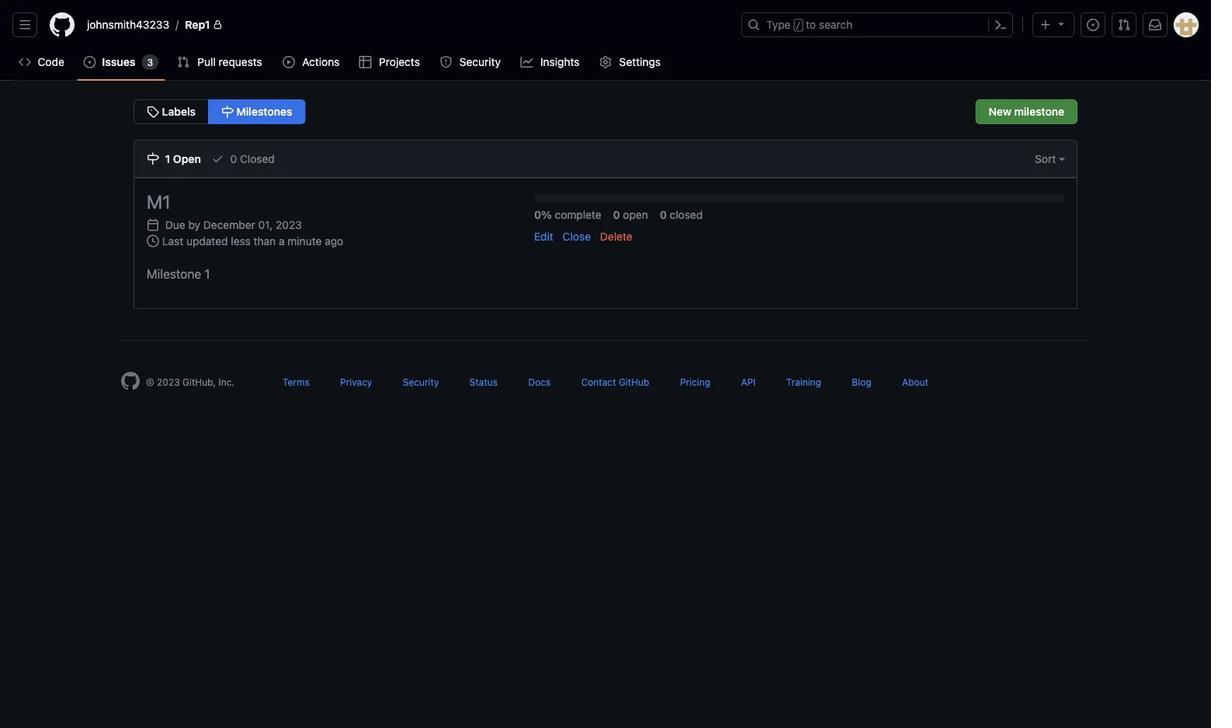 Task type: locate. For each thing, give the bounding box(es) containing it.
git pull request image
[[1119, 19, 1131, 31], [177, 56, 190, 68]]

security
[[460, 56, 501, 68], [403, 377, 439, 387]]

milestone image left 1           open
[[147, 153, 159, 165]]

list containing johnsmith43233 /
[[81, 12, 733, 37]]

footer
[[109, 340, 1103, 429]]

1 horizontal spatial issue opened image
[[1088, 19, 1100, 31]]

1 horizontal spatial /
[[796, 20, 802, 31]]

gear image
[[600, 56, 612, 68]]

© 2023 github, inc.
[[146, 377, 235, 387]]

contact github
[[582, 377, 650, 387]]

/ for type
[[796, 20, 802, 31]]

contact
[[582, 377, 616, 387]]

security right shield image
[[460, 56, 501, 68]]

git pull request image left pull
[[177, 56, 190, 68]]

code image
[[19, 56, 31, 68]]

0           closed
[[227, 152, 275, 165]]

0 horizontal spatial 0
[[230, 152, 237, 165]]

delete button
[[600, 228, 633, 245]]

homepage image
[[50, 12, 75, 37], [121, 372, 140, 391]]

milestone image inside 1           open link
[[147, 153, 159, 165]]

/ inside type / to search
[[796, 20, 802, 31]]

0 horizontal spatial issue opened image
[[83, 56, 96, 68]]

security link left graph 'icon'
[[434, 50, 508, 74]]

1 horizontal spatial 2023
[[276, 218, 302, 231]]

milestone image up check icon
[[221, 106, 234, 118]]

1 horizontal spatial security
[[460, 56, 501, 68]]

2023 up a
[[276, 218, 302, 231]]

api
[[741, 377, 756, 387]]

about
[[903, 377, 929, 387]]

1 vertical spatial homepage image
[[121, 372, 140, 391]]

due by december 01, 2023
[[162, 218, 302, 231]]

docs
[[529, 377, 551, 387]]

security left status link
[[403, 377, 439, 387]]

1 vertical spatial git pull request image
[[177, 56, 190, 68]]

1 horizontal spatial 0
[[613, 208, 621, 221]]

1 vertical spatial 1
[[205, 267, 210, 281]]

homepage image up "code"
[[50, 12, 75, 37]]

a
[[279, 234, 285, 247]]

git pull request image inside the pull requests link
[[177, 56, 190, 68]]

git pull request image left notifications image
[[1119, 19, 1131, 31]]

inc.
[[219, 377, 235, 387]]

type
[[767, 18, 791, 31]]

security inside footer
[[403, 377, 439, 387]]

2023 inside footer
[[157, 377, 180, 387]]

settings link
[[594, 50, 668, 74]]

0 vertical spatial issue opened image
[[1088, 19, 1100, 31]]

/ left rep1
[[176, 18, 179, 31]]

play image
[[283, 56, 295, 68]]

closed
[[240, 152, 275, 165]]

rep1
[[185, 18, 210, 31]]

last
[[162, 234, 183, 247]]

close
[[563, 230, 591, 243]]

0 for 0 open
[[613, 208, 621, 221]]

0 vertical spatial git pull request image
[[1119, 19, 1131, 31]]

0 horizontal spatial 2023
[[157, 377, 180, 387]]

milestone
[[1015, 105, 1065, 118]]

milestone
[[147, 267, 201, 281]]

0 vertical spatial 1
[[165, 152, 170, 165]]

than
[[254, 234, 276, 247]]

security link left status link
[[403, 377, 439, 387]]

docs link
[[529, 377, 551, 387]]

0 left 'open'
[[613, 208, 621, 221]]

sort button
[[1024, 141, 1077, 177]]

status
[[470, 377, 498, 387]]

delete
[[600, 230, 633, 243]]

2 horizontal spatial 0
[[660, 208, 667, 221]]

new milestone
[[989, 105, 1065, 118]]

1 left open
[[165, 152, 170, 165]]

calendar image
[[147, 219, 159, 231]]

triangle down image
[[1056, 17, 1068, 30]]

0 vertical spatial milestone image
[[221, 106, 234, 118]]

issue opened image for the rightmost git pull request image
[[1088, 19, 1100, 31]]

0 horizontal spatial milestone image
[[147, 153, 159, 165]]

open
[[623, 208, 648, 221]]

to
[[806, 18, 816, 31]]

1 vertical spatial milestone image
[[147, 153, 159, 165]]

johnsmith43233 link
[[81, 12, 176, 37]]

1
[[165, 152, 170, 165], [205, 267, 210, 281]]

issue opened image
[[1088, 19, 1100, 31], [83, 56, 96, 68]]

pricing link
[[680, 377, 711, 387]]

0 vertical spatial homepage image
[[50, 12, 75, 37]]

0 left closed
[[660, 208, 667, 221]]

1 down the updated
[[205, 267, 210, 281]]

0 horizontal spatial 1
[[165, 152, 170, 165]]

0 vertical spatial 2023
[[276, 218, 302, 231]]

footer containing © 2023 github, inc.
[[109, 340, 1103, 429]]

issue opened image right triangle down image
[[1088, 19, 1100, 31]]

milestone 1
[[147, 267, 210, 281]]

blog link
[[852, 377, 872, 387]]

0 right check icon
[[230, 152, 237, 165]]

1 horizontal spatial 1
[[205, 267, 210, 281]]

1 horizontal spatial homepage image
[[121, 372, 140, 391]]

2023
[[276, 218, 302, 231], [157, 377, 180, 387]]

insights
[[541, 56, 580, 68]]

projects
[[379, 56, 420, 68]]

issue element
[[134, 99, 306, 124]]

2023 right ©
[[157, 377, 180, 387]]

issue opened image left issues
[[83, 56, 96, 68]]

0 horizontal spatial git pull request image
[[177, 56, 190, 68]]

actions link
[[276, 50, 347, 74]]

security link
[[434, 50, 508, 74], [403, 377, 439, 387]]

/
[[176, 18, 179, 31], [796, 20, 802, 31]]

search
[[819, 18, 853, 31]]

0 vertical spatial security
[[460, 56, 501, 68]]

0 horizontal spatial /
[[176, 18, 179, 31]]

milestone image
[[221, 106, 234, 118], [147, 153, 159, 165]]

0 inside 0           closed link
[[230, 152, 237, 165]]

milestones link
[[208, 99, 306, 124]]

close button
[[563, 228, 591, 245]]

0 closed
[[660, 208, 703, 221]]

0 horizontal spatial security
[[403, 377, 439, 387]]

contact github link
[[582, 377, 650, 387]]

1 vertical spatial security
[[403, 377, 439, 387]]

1 vertical spatial 2023
[[157, 377, 180, 387]]

1 horizontal spatial milestone image
[[221, 106, 234, 118]]

terms link
[[283, 377, 310, 387]]

/ inside johnsmith43233 /
[[176, 18, 179, 31]]

list
[[81, 12, 733, 37]]

homepage image left ©
[[121, 372, 140, 391]]

1 vertical spatial issue opened image
[[83, 56, 96, 68]]

milestone image for 1           open
[[147, 153, 159, 165]]

edit
[[534, 230, 554, 243]]

pull
[[198, 56, 216, 68]]

0
[[230, 152, 237, 165], [613, 208, 621, 221], [660, 208, 667, 221]]

/ left to at the top right of the page
[[796, 20, 802, 31]]

clock image
[[147, 235, 159, 247]]

github
[[619, 377, 650, 387]]

johnsmith43233
[[87, 18, 169, 31]]



Task type: vqa. For each thing, say whether or not it's contained in the screenshot.
the ©
yes



Task type: describe. For each thing, give the bounding box(es) containing it.
lock image
[[213, 20, 223, 30]]

settings
[[620, 56, 661, 68]]

updated
[[186, 234, 228, 247]]

/ for johnsmith43233
[[176, 18, 179, 31]]

rep1 link
[[179, 12, 229, 37]]

code link
[[12, 50, 71, 74]]

1           open
[[162, 152, 201, 165]]

m1 link
[[147, 191, 171, 213]]

training
[[787, 377, 822, 387]]

0 horizontal spatial homepage image
[[50, 12, 75, 37]]

0 vertical spatial security link
[[434, 50, 508, 74]]

plus image
[[1040, 19, 1053, 31]]

1 horizontal spatial git pull request image
[[1119, 19, 1131, 31]]

0 open
[[613, 208, 648, 221]]

01,
[[258, 218, 273, 231]]

privacy link
[[340, 377, 372, 387]]

sort
[[1036, 152, 1060, 165]]

0 for 0           closed
[[230, 152, 237, 165]]

by
[[188, 218, 200, 231]]

1 vertical spatial security link
[[403, 377, 439, 387]]

check image
[[212, 153, 224, 165]]

privacy
[[340, 377, 372, 387]]

pricing
[[680, 377, 711, 387]]

closed
[[670, 208, 703, 221]]

minute
[[288, 234, 322, 247]]

insights link
[[515, 50, 587, 74]]

last updated less than a minute ago
[[159, 234, 344, 247]]

status link
[[470, 377, 498, 387]]

labels
[[159, 105, 196, 118]]

0% complete
[[534, 208, 602, 221]]

projects link
[[353, 50, 427, 74]]

labels link
[[134, 99, 209, 124]]

1           open link
[[147, 141, 201, 177]]

blog
[[852, 377, 872, 387]]

milestones
[[234, 105, 292, 118]]

issues
[[102, 56, 136, 68]]

about link
[[903, 377, 929, 387]]

december
[[203, 218, 255, 231]]

actions
[[302, 56, 340, 68]]

0 for 0 closed
[[660, 208, 667, 221]]

ago
[[325, 234, 344, 247]]

edit link
[[534, 228, 554, 245]]

open
[[173, 152, 201, 165]]

tag image
[[147, 106, 159, 118]]

0%
[[534, 208, 552, 221]]

complete
[[555, 208, 602, 221]]

terms
[[283, 377, 310, 387]]

milestone image for milestones
[[221, 106, 234, 118]]

pull requests
[[198, 56, 262, 68]]

code
[[38, 56, 64, 68]]

api link
[[741, 377, 756, 387]]

m1
[[147, 191, 171, 213]]

johnsmith43233 /
[[87, 18, 179, 31]]

due
[[165, 218, 185, 231]]

pull requests link
[[171, 50, 270, 74]]

table image
[[359, 56, 372, 68]]

training link
[[787, 377, 822, 387]]

notifications image
[[1150, 19, 1162, 31]]

shield image
[[440, 56, 452, 68]]

graph image
[[521, 56, 533, 68]]

©
[[146, 377, 154, 387]]

less
[[231, 234, 251, 247]]

3
[[147, 57, 153, 68]]

new milestone link
[[976, 99, 1078, 124]]

0           closed link
[[212, 141, 275, 177]]

issue opened image for git pull request image inside the pull requests link
[[83, 56, 96, 68]]

new
[[989, 105, 1012, 118]]

type / to search
[[767, 18, 853, 31]]

requests
[[219, 56, 262, 68]]

github,
[[183, 377, 216, 387]]

command palette image
[[995, 19, 1007, 31]]



